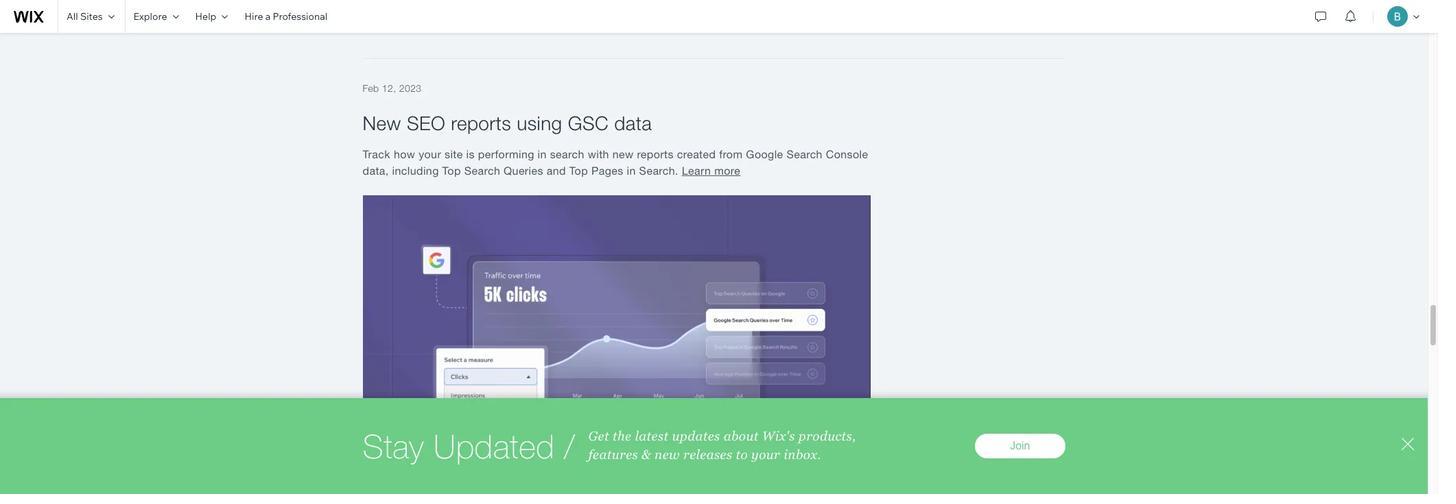 Task type: vqa. For each thing, say whether or not it's contained in the screenshot.
Professional in the top of the page
yes



Task type: describe. For each thing, give the bounding box(es) containing it.
help button
[[187, 0, 236, 33]]

a
[[265, 10, 271, 23]]

hire
[[245, 10, 263, 23]]

help
[[195, 10, 217, 23]]

sites
[[80, 10, 103, 23]]



Task type: locate. For each thing, give the bounding box(es) containing it.
all
[[67, 10, 78, 23]]

explore
[[134, 10, 167, 23]]

hire a professional
[[245, 10, 328, 23]]

all sites
[[67, 10, 103, 23]]

hire a professional link
[[236, 0, 336, 33]]

professional
[[273, 10, 328, 23]]



